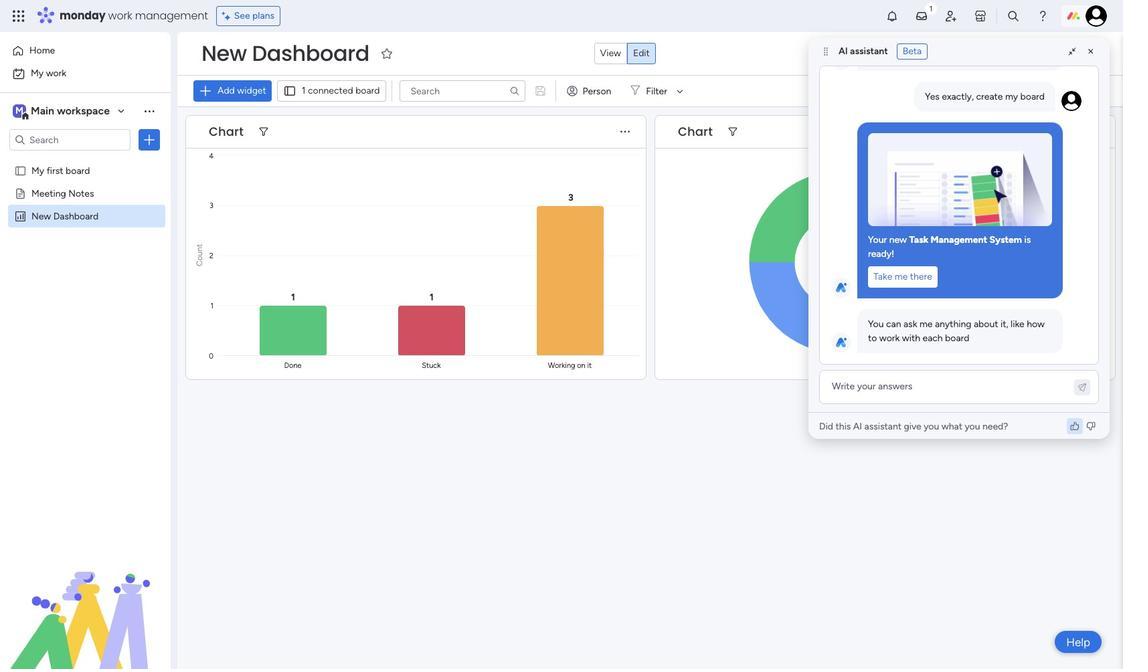 Task type: describe. For each thing, give the bounding box(es) containing it.
monday
[[60, 8, 105, 23]]

dashboard inside banner
[[252, 38, 370, 68]]

my work
[[31, 68, 66, 79]]

main
[[31, 104, 54, 117]]

: for next week
[[1090, 275, 1092, 286]]

1
[[302, 85, 306, 96]]

update feed image
[[915, 9, 928, 23]]

add
[[218, 85, 235, 96]]

ai assistant image
[[819, 45, 833, 58]]

your new task management system
[[868, 235, 1022, 246]]

0 horizontal spatial new
[[31, 210, 51, 222]]

list box containing my first board
[[0, 156, 171, 408]]

2 chart field from the left
[[675, 123, 716, 141]]

work for monday
[[108, 8, 132, 23]]

Filter dashboard by text search field
[[399, 80, 525, 102]]

is
[[1024, 235, 1031, 246]]

workspace selection element
[[13, 103, 112, 120]]

my
[[1005, 91, 1018, 102]]

1 chart from the left
[[209, 123, 244, 140]]

it,
[[1001, 319, 1008, 330]]

new inside banner
[[201, 38, 247, 68]]

next week : 2
[[1046, 275, 1100, 286]]

invite members image
[[944, 9, 958, 23]]

select product image
[[12, 9, 25, 23]]

work for my
[[46, 68, 66, 79]]

board right my
[[1020, 91, 1045, 102]]

2 chart from the left
[[678, 123, 713, 140]]

each
[[923, 333, 943, 344]]

ai assistant
[[839, 46, 888, 57]]

search image
[[509, 86, 520, 96]]

new dashboard inside list box
[[31, 210, 99, 222]]

board inside you can ask me anything about it, like how to work with each board
[[945, 333, 969, 344]]

edit
[[633, 48, 650, 59]]

about
[[974, 319, 998, 330]]

new dashboard banner
[[177, 32, 1123, 107]]

see plans button
[[216, 6, 281, 26]]

kendall parks image
[[1086, 5, 1107, 27]]

create
[[976, 91, 1003, 102]]

this
[[1046, 252, 1063, 263]]

more dots image for second chart field from the right
[[620, 127, 630, 137]]

more dots image for first chart field from the right
[[1090, 127, 1099, 137]]

beta
[[903, 46, 922, 57]]

widget
[[237, 85, 266, 96]]

1 vertical spatial lottie animation element
[[0, 534, 171, 669]]

your
[[868, 235, 887, 246]]

1 vertical spatial lottie animation image
[[0, 534, 171, 669]]

filter button
[[625, 80, 688, 102]]

home option
[[8, 40, 163, 62]]

: for this week
[[1087, 252, 1089, 263]]

yes exactly, create my board
[[925, 91, 1045, 102]]

anything
[[935, 319, 971, 330]]

1 you from the left
[[924, 421, 939, 432]]

my work link
[[8, 63, 163, 84]]

help
[[1066, 636, 1090, 649]]

meeting notes
[[31, 187, 94, 199]]

2
[[1095, 275, 1100, 286]]

person
[[583, 85, 611, 97]]

add to favorites image
[[380, 47, 394, 60]]

Search in workspace field
[[28, 132, 112, 148]]

none search field inside new dashboard banner
[[399, 80, 525, 102]]

workspace image
[[13, 104, 26, 118]]

view button
[[594, 43, 627, 64]]

add widget button
[[193, 80, 272, 102]]

monday work management
[[60, 8, 208, 23]]

person button
[[561, 80, 619, 102]]

unsatisfied with the results image
[[1086, 421, 1096, 432]]

management
[[931, 235, 987, 246]]

public dashboard image
[[14, 209, 27, 222]]

1 assistant image from the top
[[836, 283, 847, 293]]

plans
[[252, 10, 275, 21]]

connected
[[308, 85, 353, 96]]



Task type: locate. For each thing, give the bounding box(es) containing it.
what
[[942, 421, 962, 432]]

0 horizontal spatial lottie animation image
[[0, 534, 171, 669]]

: left the '6' in the right top of the page
[[1087, 252, 1089, 263]]

my left first
[[31, 165, 44, 176]]

more dots image down settings icon
[[1090, 127, 1099, 137]]

new right the public dashboard image
[[31, 210, 51, 222]]

chart field down arrow down icon
[[675, 123, 716, 141]]

2 horizontal spatial work
[[879, 333, 900, 344]]

1 vertical spatial my
[[31, 165, 44, 176]]

week for this week
[[1065, 252, 1087, 263]]

user image
[[1062, 91, 1082, 111]]

0 vertical spatial work
[[108, 8, 132, 23]]

assistant left give
[[864, 421, 902, 432]]

1 vertical spatial week
[[1068, 275, 1090, 286]]

work right monday at the left of the page
[[108, 8, 132, 23]]

next
[[1046, 275, 1066, 286]]

yes
[[925, 91, 940, 102]]

is ready!
[[868, 235, 1031, 260]]

main workspace
[[31, 104, 110, 117]]

board down anything at the right top
[[945, 333, 969, 344]]

New Dashboard field
[[198, 38, 373, 68]]

home
[[29, 45, 55, 56]]

board right connected
[[355, 85, 380, 96]]

board right first
[[66, 165, 90, 176]]

1 horizontal spatial work
[[108, 8, 132, 23]]

to
[[868, 333, 877, 344]]

ready!
[[868, 249, 894, 260]]

1 vertical spatial new
[[31, 210, 51, 222]]

workspace options image
[[143, 104, 156, 118]]

you
[[924, 421, 939, 432], [965, 421, 980, 432]]

1 horizontal spatial lottie animation element
[[868, 267, 938, 288]]

my inside list box
[[31, 165, 44, 176]]

public board image
[[14, 164, 27, 177]]

0 horizontal spatial dashboard
[[53, 210, 99, 222]]

week
[[1065, 252, 1087, 263], [1068, 275, 1090, 286]]

2 assistant image from the top
[[836, 338, 847, 348]]

my for my first board
[[31, 165, 44, 176]]

see
[[234, 10, 250, 21]]

0 vertical spatial new
[[201, 38, 247, 68]]

add widget
[[218, 85, 266, 96]]

option
[[0, 158, 171, 161]]

chart field down add
[[205, 123, 247, 141]]

0 vertical spatial dashboard
[[252, 38, 370, 68]]

1 image
[[925, 1, 937, 16]]

workspace
[[57, 104, 110, 117]]

did this ai assistant give you what you need?
[[819, 421, 1008, 432]]

more dots image down filter popup button
[[620, 127, 630, 137]]

0 vertical spatial assistant image
[[836, 283, 847, 293]]

new
[[889, 235, 907, 246]]

you
[[868, 319, 884, 330]]

dashboard
[[252, 38, 370, 68], [53, 210, 99, 222]]

1 horizontal spatial :
[[1090, 275, 1092, 286]]

work inside you can ask me anything about it, like how to work with each board
[[879, 333, 900, 344]]

search everything image
[[1007, 9, 1020, 23]]

None search field
[[399, 80, 525, 102]]

ai right this
[[853, 421, 862, 432]]

2 vertical spatial work
[[879, 333, 900, 344]]

2 more dots image from the left
[[1090, 127, 1099, 137]]

help image
[[1036, 9, 1049, 23]]

you right give
[[924, 421, 939, 432]]

ai right ai assistant icon
[[839, 46, 848, 57]]

1 horizontal spatial chart field
[[675, 123, 716, 141]]

list box
[[0, 156, 171, 408]]

ask
[[904, 319, 917, 330]]

0 vertical spatial week
[[1065, 252, 1087, 263]]

lottie animation image
[[868, 267, 938, 288], [0, 534, 171, 669]]

1 horizontal spatial chart
[[678, 123, 713, 140]]

need?
[[983, 421, 1008, 432]]

1 more dots image from the left
[[620, 127, 630, 137]]

0 horizontal spatial you
[[924, 421, 939, 432]]

work
[[108, 8, 132, 23], [46, 68, 66, 79], [879, 333, 900, 344]]

you can ask me anything about it, like how to work with each board
[[868, 319, 1045, 344]]

1 horizontal spatial lottie animation image
[[868, 267, 938, 288]]

dashboard up 1
[[252, 38, 370, 68]]

meeting
[[31, 187, 66, 199]]

1 vertical spatial :
[[1090, 275, 1092, 286]]

my work option
[[8, 63, 163, 84]]

1 connected board button
[[277, 80, 386, 102]]

1 horizontal spatial dashboard
[[252, 38, 370, 68]]

exactly,
[[942, 91, 974, 102]]

0 vertical spatial new dashboard
[[201, 38, 370, 68]]

0 horizontal spatial more dots image
[[620, 127, 630, 137]]

my
[[31, 68, 44, 79], [31, 165, 44, 176]]

ai
[[839, 46, 848, 57], [853, 421, 862, 432]]

work down can
[[879, 333, 900, 344]]

Chart field
[[205, 123, 247, 141], [675, 123, 716, 141]]

week left the 2
[[1068, 275, 1090, 286]]

task
[[909, 235, 928, 246]]

0 vertical spatial assistant
[[850, 46, 888, 57]]

dashboard down notes
[[53, 210, 99, 222]]

1 horizontal spatial new dashboard
[[201, 38, 370, 68]]

0 horizontal spatial ai
[[839, 46, 848, 57]]

more dots image
[[620, 127, 630, 137], [1090, 127, 1099, 137]]

my first board
[[31, 165, 90, 176]]

satisfied with the results image
[[1070, 421, 1080, 432]]

0 horizontal spatial lottie animation element
[[0, 534, 171, 669]]

new dashboard down the meeting notes
[[31, 210, 99, 222]]

this week : 6
[[1046, 252, 1097, 263]]

1 horizontal spatial ai
[[853, 421, 862, 432]]

my for my work
[[31, 68, 44, 79]]

new dashboard
[[201, 38, 370, 68], [31, 210, 99, 222]]

board inside 1 connected board popup button
[[355, 85, 380, 96]]

notifications image
[[885, 9, 899, 23]]

week for next week
[[1068, 275, 1090, 286]]

did
[[819, 421, 833, 432]]

0 vertical spatial lottie animation image
[[868, 267, 938, 288]]

1 vertical spatial assistant image
[[836, 338, 847, 348]]

1 vertical spatial assistant
[[864, 421, 902, 432]]

:
[[1087, 252, 1089, 263], [1090, 275, 1092, 286]]

new
[[201, 38, 247, 68], [31, 210, 51, 222]]

0 horizontal spatial :
[[1087, 252, 1089, 263]]

lottie animation element
[[868, 267, 938, 288], [0, 534, 171, 669]]

view
[[600, 48, 621, 59]]

1 horizontal spatial new
[[201, 38, 247, 68]]

system
[[990, 235, 1022, 246]]

board
[[355, 85, 380, 96], [1020, 91, 1045, 102], [66, 165, 90, 176], [945, 333, 969, 344]]

1 horizontal spatial you
[[965, 421, 980, 432]]

work inside option
[[46, 68, 66, 79]]

0 vertical spatial ai
[[839, 46, 848, 57]]

filter
[[646, 85, 667, 97]]

home link
[[8, 40, 163, 62]]

settings image
[[1091, 84, 1104, 98]]

how
[[1027, 319, 1045, 330]]

give
[[904, 421, 921, 432]]

1 vertical spatial work
[[46, 68, 66, 79]]

1 connected board
[[302, 85, 380, 96]]

2 you from the left
[[965, 421, 980, 432]]

1 horizontal spatial more dots image
[[1090, 127, 1099, 137]]

: left the 2
[[1090, 275, 1092, 286]]

help button
[[1055, 631, 1102, 653]]

first
[[47, 165, 63, 176]]

chart down add
[[209, 123, 244, 140]]

assistant down 'notifications' image
[[850, 46, 888, 57]]

6
[[1091, 252, 1097, 263]]

assistant
[[850, 46, 888, 57], [864, 421, 902, 432]]

with
[[902, 333, 920, 344]]

like
[[1011, 319, 1025, 330]]

0 horizontal spatial chart field
[[205, 123, 247, 141]]

1 vertical spatial dashboard
[[53, 210, 99, 222]]

0 vertical spatial :
[[1087, 252, 1089, 263]]

0 horizontal spatial chart
[[209, 123, 244, 140]]

work down home
[[46, 68, 66, 79]]

new dashboard inside banner
[[201, 38, 370, 68]]

1 vertical spatial ai
[[853, 421, 862, 432]]

display modes group
[[594, 43, 656, 64]]

chart down arrow down icon
[[678, 123, 713, 140]]

can
[[886, 319, 901, 330]]

you right what
[[965, 421, 980, 432]]

this
[[836, 421, 851, 432]]

0 horizontal spatial work
[[46, 68, 66, 79]]

m
[[15, 105, 23, 116]]

new up add
[[201, 38, 247, 68]]

0 vertical spatial lottie animation element
[[868, 267, 938, 288]]

week left the '6' in the right top of the page
[[1065, 252, 1087, 263]]

notes
[[68, 187, 94, 199]]

1 chart field from the left
[[205, 123, 247, 141]]

edit button
[[627, 43, 656, 64]]

0 vertical spatial my
[[31, 68, 44, 79]]

arrow down image
[[672, 83, 688, 99]]

public board image
[[14, 187, 27, 199]]

my inside option
[[31, 68, 44, 79]]

assistant image
[[836, 283, 847, 293], [836, 338, 847, 348]]

my down home
[[31, 68, 44, 79]]

new dashboard up 1
[[201, 38, 370, 68]]

0 horizontal spatial new dashboard
[[31, 210, 99, 222]]

Write your answers text field
[[828, 379, 1074, 396]]

see plans
[[234, 10, 275, 21]]

me
[[920, 319, 933, 330]]

monday marketplace image
[[974, 9, 987, 23]]

options image
[[143, 133, 156, 147]]

management
[[135, 8, 208, 23]]

1 vertical spatial new dashboard
[[31, 210, 99, 222]]

chart
[[209, 123, 244, 140], [678, 123, 713, 140]]



Task type: vqa. For each thing, say whether or not it's contained in the screenshot.
top 'Be'
no



